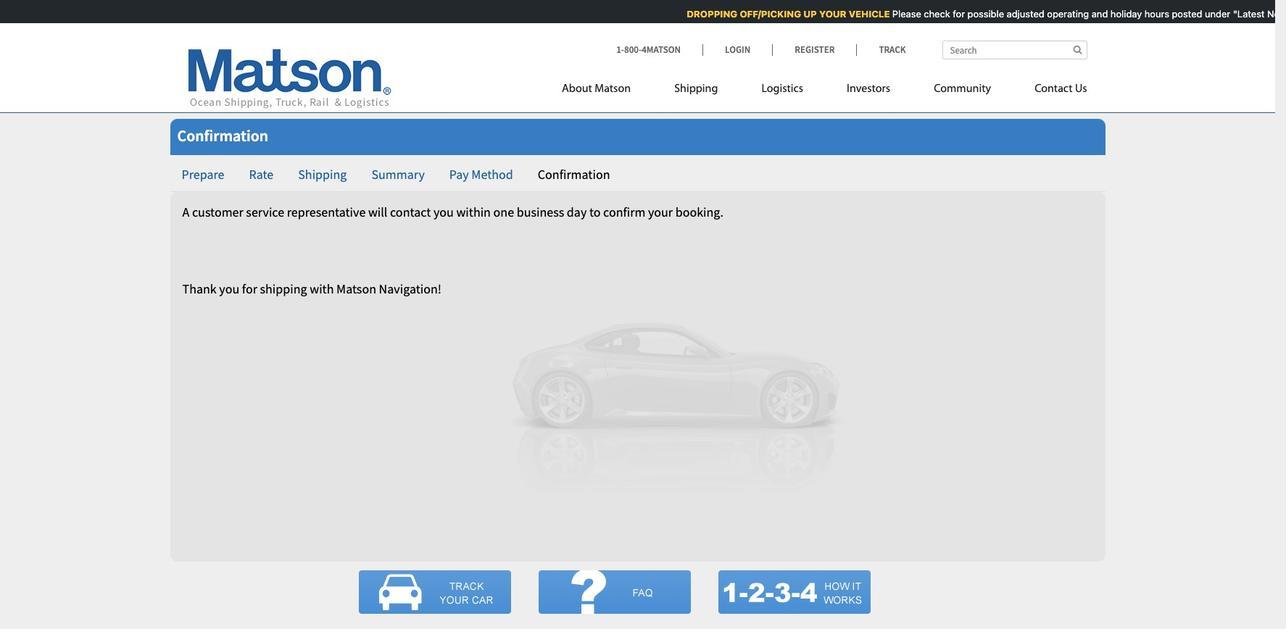 Task type: locate. For each thing, give the bounding box(es) containing it.
us
[[1075, 83, 1087, 95]]

0 horizontal spatial shipping link
[[287, 157, 359, 192]]

matson
[[595, 83, 631, 95], [336, 281, 376, 297]]

0 horizontal spatial shipping
[[298, 166, 347, 183]]

for
[[952, 8, 964, 20], [242, 281, 257, 297]]

rate link
[[237, 157, 285, 192]]

1 horizontal spatial shipping link
[[653, 76, 740, 106]]

hours
[[1144, 8, 1168, 20]]

shipping link down the 4matson
[[653, 76, 740, 106]]

contact us link
[[1013, 76, 1087, 106]]

1 vertical spatial shipping
[[298, 166, 347, 183]]

how it works image
[[718, 570, 871, 614]]

search image
[[1074, 45, 1082, 54]]

your
[[818, 8, 845, 20]]

operating
[[1046, 8, 1088, 20]]

matson right with
[[336, 281, 376, 297]]

0 horizontal spatial matson
[[336, 281, 376, 297]]

blue matson logo with ocean, shipping, truck, rail and logistics written beneath it. image
[[188, 49, 391, 109]]

0 vertical spatial you
[[434, 204, 454, 220]]

track vehicle image
[[359, 570, 511, 614]]

booking.
[[676, 204, 724, 220]]

community
[[934, 83, 991, 95]]

for right check
[[952, 8, 964, 20]]

investors
[[847, 83, 891, 95]]

holiday
[[1110, 8, 1141, 20]]

pay            method
[[449, 166, 513, 183]]

1 horizontal spatial for
[[952, 8, 964, 20]]

confirmation up prepare
[[177, 125, 268, 146]]

logistics
[[762, 83, 803, 95]]

shipping link
[[653, 76, 740, 106], [287, 157, 359, 192]]

summary link
[[360, 157, 436, 192]]

contact
[[390, 204, 431, 220]]

rate
[[249, 166, 274, 183]]

0 vertical spatial confirmation
[[177, 125, 268, 146]]

1 vertical spatial shipping link
[[287, 157, 359, 192]]

0 vertical spatial matson
[[595, 83, 631, 95]]

shipping up representative
[[298, 166, 347, 183]]

1 vertical spatial confirmation
[[538, 166, 610, 183]]

register
[[795, 44, 835, 56]]

0 horizontal spatial you
[[219, 281, 239, 297]]

you right thank
[[219, 281, 239, 297]]

confirmation link
[[526, 157, 622, 192]]

dropping
[[686, 8, 736, 20]]

check
[[923, 8, 949, 20]]

top menu navigation
[[562, 76, 1087, 106]]

800-
[[624, 44, 642, 56]]

1 vertical spatial matson
[[336, 281, 376, 297]]

shipping link up representative
[[287, 157, 359, 192]]

under
[[1204, 8, 1229, 20]]

you
[[434, 204, 454, 220], [219, 281, 239, 297]]

1 horizontal spatial shipping
[[674, 83, 718, 95]]

confirmation
[[177, 125, 268, 146], [538, 166, 610, 183]]

a customer service representative will contact you within one business day to confirm your booking.
[[182, 204, 724, 220]]

for left shipping
[[242, 281, 257, 297]]

shipping
[[260, 281, 307, 297]]

0 vertical spatial shipping
[[674, 83, 718, 95]]

shipping
[[674, 83, 718, 95], [298, 166, 347, 183]]

1 horizontal spatial you
[[434, 204, 454, 220]]

confirmation up day
[[538, 166, 610, 183]]

about
[[562, 83, 592, 95]]

to
[[589, 204, 601, 220]]

1 vertical spatial for
[[242, 281, 257, 297]]

shipping down the 4matson
[[674, 83, 718, 95]]

0 vertical spatial for
[[952, 8, 964, 20]]

possible
[[967, 8, 1003, 20]]

None search field
[[942, 41, 1087, 59]]

thank you for shipping with matson navigation!
[[182, 281, 442, 297]]

1 horizontal spatial matson
[[595, 83, 631, 95]]

shipping inside top menu navigation
[[674, 83, 718, 95]]

matson right the about
[[595, 83, 631, 95]]

navigation!
[[379, 281, 442, 297]]

method
[[472, 166, 513, 183]]

within
[[456, 204, 491, 220]]

you left within
[[434, 204, 454, 220]]

about matson
[[562, 83, 631, 95]]

prepare
[[182, 166, 224, 183]]

vehicle
[[848, 8, 889, 20]]

1 horizontal spatial confirmation
[[538, 166, 610, 183]]

dropping off/picking up your vehicle please check for possible adjusted operating and holiday hours posted under "latest notif
[[686, 8, 1286, 20]]



Task type: describe. For each thing, give the bounding box(es) containing it.
a
[[182, 204, 189, 220]]

login
[[725, 44, 751, 56]]

representative
[[287, 204, 366, 220]]

notif
[[1266, 8, 1286, 20]]

track link
[[857, 44, 906, 56]]

0 horizontal spatial confirmation
[[177, 125, 268, 146]]

confirm
[[603, 204, 646, 220]]

0 vertical spatial shipping link
[[653, 76, 740, 106]]

1-800-4matson link
[[616, 44, 703, 56]]

track
[[879, 44, 906, 56]]

up
[[802, 8, 816, 20]]

service
[[246, 204, 284, 220]]

will
[[368, 204, 388, 220]]

community link
[[912, 76, 1013, 106]]

login link
[[703, 44, 772, 56]]

register link
[[772, 44, 857, 56]]

prepare link
[[170, 157, 236, 192]]

please
[[891, 8, 920, 20]]

1 vertical spatial you
[[219, 281, 239, 297]]

logistics link
[[740, 76, 825, 106]]

about matson link
[[562, 76, 653, 106]]

Search search field
[[942, 41, 1087, 59]]

"latest
[[1232, 8, 1264, 20]]

pay
[[449, 166, 469, 183]]

1-800-4matson
[[616, 44, 681, 56]]

investors link
[[825, 76, 912, 106]]

day
[[567, 204, 587, 220]]

adjusted
[[1006, 8, 1043, 20]]

with
[[310, 281, 334, 297]]

customer
[[192, 204, 243, 220]]

pay            method link
[[438, 157, 525, 192]]

1-
[[616, 44, 624, 56]]

posted
[[1171, 8, 1201, 20]]

0 horizontal spatial for
[[242, 281, 257, 297]]

matson inside top menu navigation
[[595, 83, 631, 95]]

contact
[[1035, 83, 1073, 95]]

your
[[648, 204, 673, 220]]

off/picking
[[739, 8, 800, 20]]

and
[[1091, 8, 1107, 20]]

business
[[517, 204, 564, 220]]

summary
[[372, 166, 425, 183]]

thank
[[182, 281, 217, 297]]

4matson
[[642, 44, 681, 56]]

contact us
[[1035, 83, 1087, 95]]

one
[[493, 204, 514, 220]]



Task type: vqa. For each thing, say whether or not it's contained in the screenshot.
on
no



